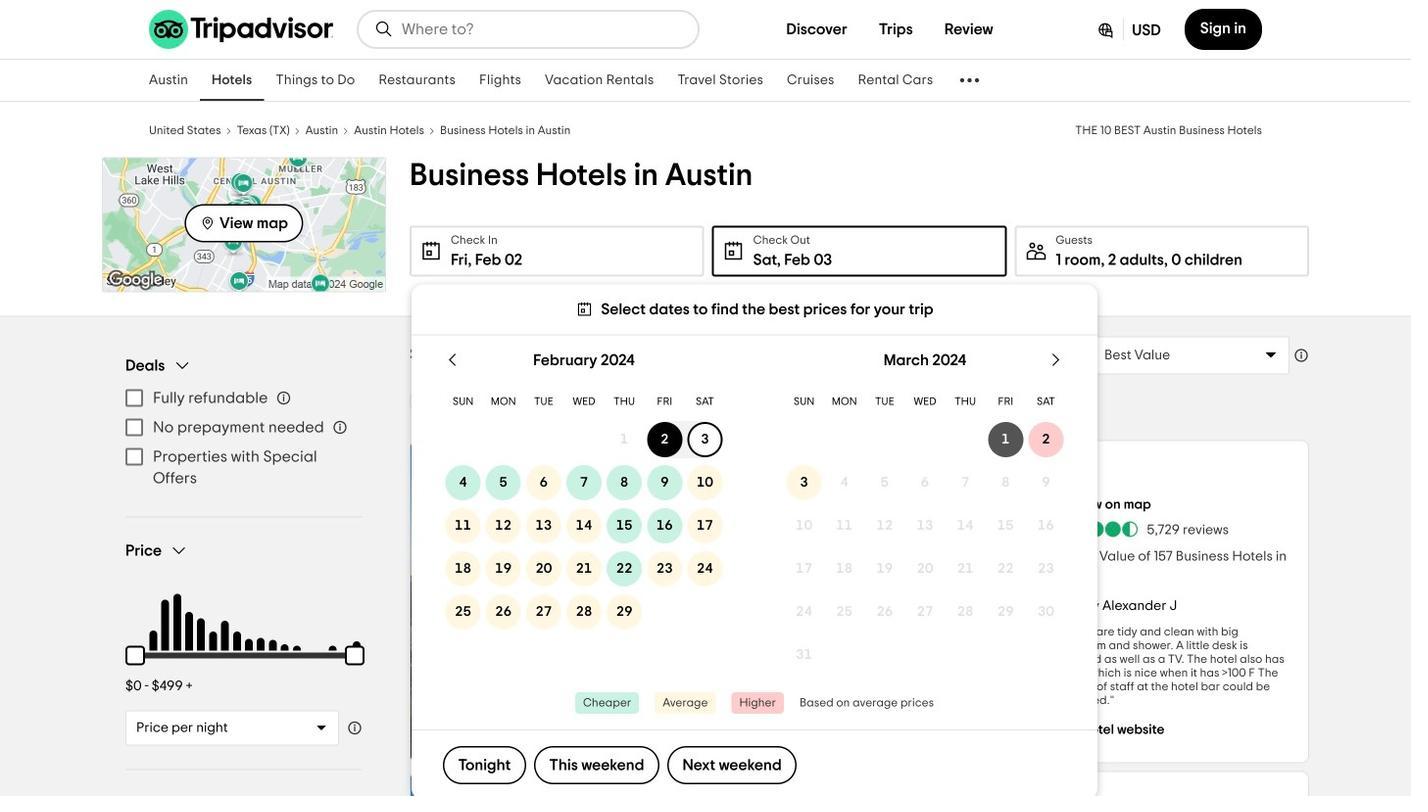 Task type: describe. For each thing, give the bounding box(es) containing it.
save to a trip image
[[636, 720, 660, 743]]

tripadvisor image
[[149, 10, 333, 49]]

minimum price slider
[[114, 635, 157, 678]]

4.5 of 5 bubbles. 5,729 reviews image
[[1053, 785, 1139, 797]]

search image
[[374, 20, 394, 39]]

next month image
[[1047, 350, 1066, 370]]

Search search field
[[402, 21, 682, 38]]

carousel of images figure
[[411, 442, 675, 694]]

1 grid from the left
[[443, 336, 725, 677]]

february 5, 2024 cell
[[483, 465, 524, 501]]

1 row group from the left
[[443, 418, 725, 634]]



Task type: vqa. For each thing, say whether or not it's contained in the screenshot.
the bottommost Mid-range
no



Task type: locate. For each thing, give the bounding box(es) containing it.
0 horizontal spatial grid
[[443, 336, 725, 677]]

previous month image
[[443, 350, 463, 370]]

2 grid from the left
[[784, 336, 1066, 677]]

expedia.com image
[[749, 759, 840, 797]]

fairmont austin downtown view image
[[411, 704, 675, 797]]

row group
[[443, 418, 725, 634], [784, 418, 1066, 677]]

save to a trip image
[[636, 457, 660, 481]]

4.0 of 5 bubbles. 1,448 reviews element
[[1053, 520, 1226, 540]]

0 vertical spatial group
[[125, 356, 363, 494]]

menu
[[125, 384, 363, 494]]

hampton image
[[749, 496, 840, 536]]

1 horizontal spatial row group
[[784, 418, 1066, 677]]

grid
[[443, 336, 725, 677], [784, 336, 1066, 677]]

shannon m image
[[1053, 547, 1077, 571]]

maximum price slider
[[333, 635, 376, 678]]

1 vertical spatial group
[[114, 542, 376, 746]]

group
[[125, 356, 363, 494], [114, 542, 376, 746]]

february 4, 2024 cell
[[443, 465, 483, 501]]

2 row group from the left
[[784, 418, 1066, 677]]

1 horizontal spatial grid
[[784, 336, 1066, 677]]

0 horizontal spatial row group
[[443, 418, 725, 634]]

4.5 of 5 bubbles. 5,729 reviews element
[[1053, 783, 1229, 797]]

None search field
[[359, 12, 698, 47]]

row
[[443, 386, 725, 418], [784, 386, 1066, 418], [443, 418, 725, 462], [784, 418, 1066, 462], [443, 462, 725, 505], [784, 462, 1066, 505], [443, 505, 725, 548], [784, 505, 1066, 548], [443, 548, 725, 591], [784, 548, 1066, 591], [443, 591, 725, 634], [784, 591, 1066, 634]]



